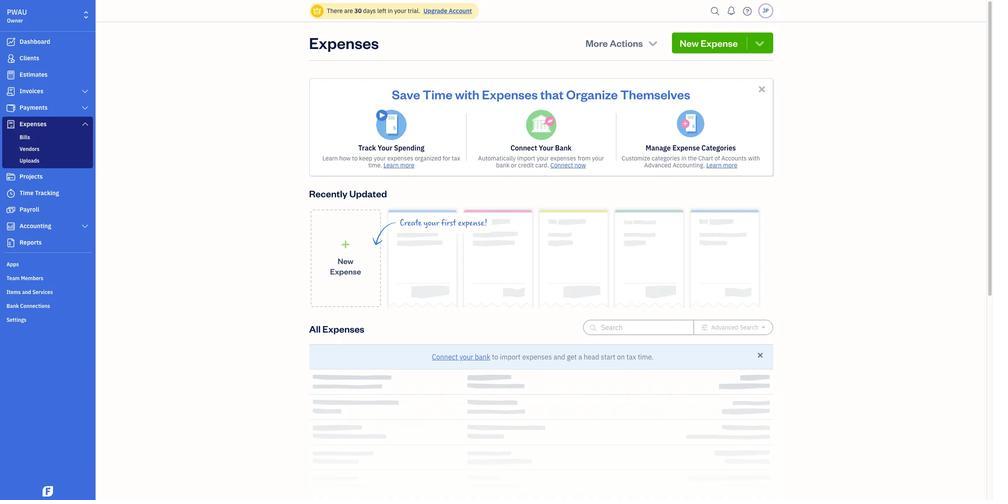 Task type: describe. For each thing, give the bounding box(es) containing it.
items
[[7, 289, 21, 296]]

freshbooks image
[[41, 487, 55, 497]]

crown image
[[313, 6, 322, 15]]

1 horizontal spatial time.
[[638, 353, 654, 362]]

pwau
[[7, 8, 27, 17]]

bank inside main element
[[7, 303, 19, 310]]

time inside main element
[[20, 189, 34, 197]]

0 vertical spatial close image
[[757, 84, 767, 94]]

expense for plus image
[[330, 267, 361, 277]]

jp
[[763, 7, 769, 14]]

projects link
[[2, 169, 93, 185]]

your inside 'learn how to keep your expenses organized for tax time.'
[[374, 155, 386, 163]]

import inside automatically import your expenses from your bank or credit card.
[[517, 155, 535, 163]]

credit
[[518, 162, 534, 169]]

dashboard
[[20, 38, 50, 46]]

categories
[[652, 155, 680, 163]]

now
[[575, 162, 586, 169]]

vendors
[[20, 146, 39, 153]]

all expenses
[[309, 323, 364, 335]]

chart
[[698, 155, 713, 163]]

0 horizontal spatial bank
[[475, 353, 490, 362]]

start
[[601, 353, 616, 362]]

0 vertical spatial in
[[388, 7, 393, 15]]

chevron large down image for accounting
[[81, 223, 89, 230]]

new inside button
[[680, 37, 699, 49]]

expense image
[[6, 120, 16, 129]]

30
[[354, 7, 362, 15]]

of
[[715, 155, 720, 163]]

connect your bank image
[[526, 110, 556, 140]]

expenses for organized
[[387, 155, 413, 163]]

a
[[578, 353, 582, 362]]

new expense link
[[310, 210, 381, 308]]

card.
[[535, 162, 549, 169]]

chevrondown image for new expense
[[754, 37, 766, 49]]

more actions button
[[578, 33, 667, 53]]

project image
[[6, 173, 16, 182]]

tracking
[[35, 189, 59, 197]]

1 vertical spatial tax
[[627, 353, 636, 362]]

there
[[327, 7, 343, 15]]

jp button
[[758, 3, 773, 18]]

connect now
[[551, 162, 586, 169]]

go to help image
[[741, 5, 755, 18]]

report image
[[6, 239, 16, 248]]

learn more for categories
[[707, 162, 737, 169]]

manage expense categories
[[646, 144, 736, 153]]

upgrade
[[424, 7, 447, 15]]

days
[[363, 7, 376, 15]]

accounts
[[721, 155, 747, 163]]

expense inside new expense button
[[701, 37, 738, 49]]

reports
[[20, 239, 42, 247]]

1 horizontal spatial time
[[423, 86, 453, 103]]

client image
[[6, 54, 16, 63]]

more for spending
[[400, 162, 415, 169]]

0 vertical spatial with
[[455, 86, 480, 103]]

how
[[339, 155, 351, 163]]

advanced
[[644, 162, 671, 169]]

track
[[358, 144, 376, 153]]

create
[[400, 219, 422, 229]]

new expense button
[[672, 33, 773, 53]]

Search text field
[[601, 321, 680, 335]]

expenses left that
[[482, 86, 538, 103]]

spending
[[394, 144, 424, 153]]

vendors link
[[4, 144, 91, 155]]

expense for manage expense categories image
[[673, 144, 700, 153]]

learn for manage expense categories
[[707, 162, 722, 169]]

chevron large down image for payments
[[81, 105, 89, 112]]

actions
[[610, 37, 643, 49]]

chart image
[[6, 222, 16, 231]]

head
[[584, 353, 599, 362]]

accounting.
[[673, 162, 705, 169]]

accounting
[[20, 222, 51, 230]]

new inside new expense
[[338, 256, 354, 266]]

connections
[[20, 303, 50, 310]]

notifications image
[[725, 2, 738, 20]]

reports link
[[2, 235, 93, 251]]

more
[[586, 37, 608, 49]]

members
[[21, 275, 43, 282]]

items and services link
[[2, 286, 93, 299]]

manage
[[646, 144, 671, 153]]

save
[[392, 86, 420, 103]]

projects
[[20, 173, 43, 181]]

clients
[[20, 54, 39, 62]]

bank inside automatically import your expenses from your bank or credit card.
[[496, 162, 510, 169]]

owner
[[7, 17, 23, 24]]

are
[[344, 7, 353, 15]]

or
[[511, 162, 517, 169]]

upgrade account link
[[422, 7, 472, 15]]



Task type: locate. For each thing, give the bounding box(es) containing it.
new expense down plus image
[[330, 256, 361, 277]]

create your first expense!
[[400, 219, 487, 229]]

new expense inside button
[[680, 37, 738, 49]]

chevrondown image right actions
[[647, 37, 659, 49]]

apps link
[[2, 258, 93, 271]]

0 vertical spatial new
[[680, 37, 699, 49]]

tax right on
[[627, 353, 636, 362]]

on
[[617, 353, 625, 362]]

import
[[517, 155, 535, 163], [500, 353, 521, 362]]

0 vertical spatial expense
[[701, 37, 738, 49]]

new expense
[[680, 37, 738, 49], [330, 256, 361, 277]]

1 horizontal spatial new
[[680, 37, 699, 49]]

left
[[377, 7, 386, 15]]

chevron large down image for expenses
[[81, 121, 89, 128]]

learn inside 'learn how to keep your expenses organized for tax time.'
[[323, 155, 338, 163]]

get
[[567, 353, 577, 362]]

team members
[[7, 275, 43, 282]]

1 vertical spatial to
[[492, 353, 498, 362]]

tax inside 'learn how to keep your expenses organized for tax time.'
[[452, 155, 460, 163]]

in left the the on the right
[[682, 155, 687, 163]]

account
[[449, 7, 472, 15]]

learn how to keep your expenses organized for tax time.
[[323, 155, 460, 169]]

expenses inside 'learn how to keep your expenses organized for tax time.'
[[387, 155, 413, 163]]

0 horizontal spatial more
[[400, 162, 415, 169]]

0 horizontal spatial in
[[388, 7, 393, 15]]

1 your from the left
[[378, 144, 392, 153]]

bank
[[496, 162, 510, 169], [475, 353, 490, 362]]

0 vertical spatial chevron large down image
[[81, 88, 89, 95]]

1 horizontal spatial bank
[[555, 144, 572, 153]]

main element
[[0, 0, 117, 501]]

2 chevrondown image from the left
[[754, 37, 766, 49]]

0 vertical spatial tax
[[452, 155, 460, 163]]

invoice image
[[6, 87, 16, 96]]

2 your from the left
[[539, 144, 554, 153]]

timer image
[[6, 189, 16, 198]]

organized
[[415, 155, 441, 163]]

1 horizontal spatial learn
[[384, 162, 399, 169]]

expense
[[701, 37, 738, 49], [673, 144, 700, 153], [330, 267, 361, 277]]

automatically import your expenses from your bank or credit card.
[[478, 155, 604, 169]]

keep
[[359, 155, 372, 163]]

clients link
[[2, 51, 93, 66]]

to
[[352, 155, 358, 163], [492, 353, 498, 362]]

1 vertical spatial chevron large down image
[[81, 121, 89, 128]]

recently
[[309, 188, 348, 200]]

1 horizontal spatial bank
[[496, 162, 510, 169]]

chevron large down image inside accounting link
[[81, 223, 89, 230]]

1 vertical spatial bank
[[475, 353, 490, 362]]

1 vertical spatial with
[[748, 155, 760, 163]]

1 vertical spatial new expense
[[330, 256, 361, 277]]

1 vertical spatial expense
[[673, 144, 700, 153]]

1 vertical spatial import
[[500, 353, 521, 362]]

with
[[455, 86, 480, 103], [748, 155, 760, 163]]

chevron large down image
[[81, 88, 89, 95], [81, 121, 89, 128]]

learn down track your spending
[[384, 162, 399, 169]]

expense!
[[458, 219, 487, 229]]

0 vertical spatial bank
[[555, 144, 572, 153]]

0 vertical spatial and
[[22, 289, 31, 296]]

1 vertical spatial new
[[338, 256, 354, 266]]

0 vertical spatial chevron large down image
[[81, 105, 89, 112]]

chevron large down image up payments link
[[81, 88, 89, 95]]

2 more from the left
[[723, 162, 737, 169]]

time right the 'timer' image
[[20, 189, 34, 197]]

0 horizontal spatial with
[[455, 86, 480, 103]]

0 horizontal spatial new
[[338, 256, 354, 266]]

0 vertical spatial time.
[[368, 162, 382, 169]]

learn for track your spending
[[384, 162, 399, 169]]

chevron large down image down 'payroll' link
[[81, 223, 89, 230]]

uploads link
[[4, 156, 91, 166]]

more actions
[[586, 37, 643, 49]]

from
[[578, 155, 591, 163]]

2 horizontal spatial learn
[[707, 162, 722, 169]]

services
[[32, 289, 53, 296]]

chevrondown image for more actions
[[647, 37, 659, 49]]

payment image
[[6, 104, 16, 113]]

payments
[[20, 104, 48, 112]]

0 horizontal spatial time.
[[368, 162, 382, 169]]

expense up the the on the right
[[673, 144, 700, 153]]

pwau owner
[[7, 8, 27, 24]]

time.
[[368, 162, 382, 169], [638, 353, 654, 362]]

expenses
[[309, 33, 379, 53], [482, 86, 538, 103], [20, 120, 47, 128], [323, 323, 364, 335]]

1 chevron large down image from the top
[[81, 105, 89, 112]]

estimates
[[20, 71, 48, 79]]

1 vertical spatial close image
[[756, 352, 764, 360]]

1 horizontal spatial more
[[723, 162, 737, 169]]

2 vertical spatial connect
[[432, 353, 458, 362]]

0 horizontal spatial time
[[20, 189, 34, 197]]

2 horizontal spatial connect
[[551, 162, 573, 169]]

connect your bank button
[[432, 352, 490, 363]]

all
[[309, 323, 321, 335]]

estimates link
[[2, 67, 93, 83]]

2 chevron large down image from the top
[[81, 223, 89, 230]]

learn more for spending
[[384, 162, 415, 169]]

new expense down 'search' image
[[680, 37, 738, 49]]

items and services
[[7, 289, 53, 296]]

your up automatically import your expenses from your bank or credit card.
[[539, 144, 554, 153]]

in right 'left'
[[388, 7, 393, 15]]

to right connect your bank button
[[492, 353, 498, 362]]

expenses left get
[[522, 353, 552, 362]]

learn down categories
[[707, 162, 722, 169]]

chevron large down image for invoices
[[81, 88, 89, 95]]

1 chevron large down image from the top
[[81, 88, 89, 95]]

1 horizontal spatial your
[[539, 144, 554, 153]]

close image
[[757, 84, 767, 94], [756, 352, 764, 360]]

chevrondown image inside new expense button
[[754, 37, 766, 49]]

bills
[[20, 134, 30, 141]]

1 horizontal spatial and
[[554, 353, 565, 362]]

connect
[[511, 144, 537, 153], [551, 162, 573, 169], [432, 353, 458, 362]]

accounting link
[[2, 219, 93, 235]]

money image
[[6, 206, 16, 215]]

more for categories
[[723, 162, 737, 169]]

0 horizontal spatial bank
[[7, 303, 19, 310]]

payments link
[[2, 100, 93, 116]]

recently updated
[[309, 188, 387, 200]]

learn more down track your spending
[[384, 162, 415, 169]]

there are 30 days left in your trial. upgrade account
[[327, 7, 472, 15]]

2 vertical spatial expense
[[330, 267, 361, 277]]

and inside main element
[[22, 289, 31, 296]]

learn more down categories
[[707, 162, 737, 169]]

for
[[443, 155, 450, 163]]

trial.
[[408, 7, 420, 15]]

bank up connect now
[[555, 144, 572, 153]]

0 horizontal spatial learn
[[323, 155, 338, 163]]

learn left the "how"
[[323, 155, 338, 163]]

2 learn more from the left
[[707, 162, 737, 169]]

1 more from the left
[[400, 162, 415, 169]]

1 vertical spatial chevron large down image
[[81, 223, 89, 230]]

1 horizontal spatial chevrondown image
[[754, 37, 766, 49]]

your for track
[[378, 144, 392, 153]]

chevron large down image
[[81, 105, 89, 112], [81, 223, 89, 230]]

0 horizontal spatial new expense
[[330, 256, 361, 277]]

search image
[[708, 5, 722, 18]]

2 chevron large down image from the top
[[81, 121, 89, 128]]

and left get
[[554, 353, 565, 362]]

chevrondown image
[[647, 37, 659, 49], [754, 37, 766, 49]]

0 vertical spatial time
[[423, 86, 453, 103]]

1 horizontal spatial with
[[748, 155, 760, 163]]

time tracking link
[[2, 186, 93, 202]]

1 vertical spatial bank
[[7, 303, 19, 310]]

that
[[540, 86, 564, 103]]

in
[[388, 7, 393, 15], [682, 155, 687, 163]]

expenses right all
[[323, 323, 364, 335]]

0 horizontal spatial tax
[[452, 155, 460, 163]]

plus image
[[341, 240, 351, 249]]

1 horizontal spatial in
[[682, 155, 687, 163]]

your for connect
[[539, 144, 554, 153]]

expense inside new expense link
[[330, 267, 361, 277]]

first
[[441, 219, 456, 229]]

chevron large down image up the "bills" link
[[81, 121, 89, 128]]

time right save
[[423, 86, 453, 103]]

your
[[378, 144, 392, 153], [539, 144, 554, 153]]

more right of
[[723, 162, 737, 169]]

your up 'learn how to keep your expenses organized for tax time.'
[[378, 144, 392, 153]]

chevron large down image inside expenses 'link'
[[81, 121, 89, 128]]

1 vertical spatial time.
[[638, 353, 654, 362]]

tax right for
[[452, 155, 460, 163]]

payroll
[[20, 206, 39, 214]]

dashboard link
[[2, 34, 93, 50]]

0 vertical spatial import
[[517, 155, 535, 163]]

expenses left 'from'
[[550, 155, 576, 163]]

2 horizontal spatial expense
[[701, 37, 738, 49]]

1 vertical spatial and
[[554, 353, 565, 362]]

bank connections link
[[2, 300, 93, 313]]

and right the items
[[22, 289, 31, 296]]

expenses for and
[[522, 353, 552, 362]]

track your spending image
[[376, 110, 407, 140]]

connect your bank to import expenses and get a head start on tax time.
[[432, 353, 654, 362]]

connect for connect your bank
[[511, 144, 537, 153]]

in inside "customize categories in the chart of accounts with advanced accounting."
[[682, 155, 687, 163]]

bills link
[[4, 133, 91, 143]]

chevrondown image down jp dropdown button
[[754, 37, 766, 49]]

chevron large down image down invoices link
[[81, 105, 89, 112]]

dashboard image
[[6, 38, 16, 46]]

0 horizontal spatial learn more
[[384, 162, 415, 169]]

invoices link
[[2, 84, 93, 99]]

organize
[[566, 86, 618, 103]]

connect your bank
[[511, 144, 572, 153]]

0 horizontal spatial and
[[22, 289, 31, 296]]

settings link
[[2, 314, 93, 327]]

more
[[400, 162, 415, 169], [723, 162, 737, 169]]

manage expense categories image
[[677, 110, 705, 138]]

1 vertical spatial in
[[682, 155, 687, 163]]

time. down track
[[368, 162, 382, 169]]

track your spending
[[358, 144, 424, 153]]

0 vertical spatial bank
[[496, 162, 510, 169]]

chevrondown image inside "more actions" "dropdown button"
[[647, 37, 659, 49]]

0 horizontal spatial to
[[352, 155, 358, 163]]

1 vertical spatial time
[[20, 189, 34, 197]]

with inside "customize categories in the chart of accounts with advanced accounting."
[[748, 155, 760, 163]]

expenses down are
[[309, 33, 379, 53]]

customize categories in the chart of accounts with advanced accounting.
[[622, 155, 760, 169]]

more down spending
[[400, 162, 415, 169]]

0 horizontal spatial connect
[[432, 353, 458, 362]]

time. right on
[[638, 353, 654, 362]]

1 horizontal spatial new expense
[[680, 37, 738, 49]]

learn
[[323, 155, 338, 163], [384, 162, 399, 169], [707, 162, 722, 169]]

bank connections
[[7, 303, 50, 310]]

expenses inside automatically import your expenses from your bank or credit card.
[[550, 155, 576, 163]]

1 horizontal spatial connect
[[511, 144, 537, 153]]

expense down 'search' image
[[701, 37, 738, 49]]

0 horizontal spatial chevrondown image
[[647, 37, 659, 49]]

categories
[[702, 144, 736, 153]]

1 chevrondown image from the left
[[647, 37, 659, 49]]

connect for connect now
[[551, 162, 573, 169]]

0 horizontal spatial your
[[378, 144, 392, 153]]

1 horizontal spatial to
[[492, 353, 498, 362]]

1 learn more from the left
[[384, 162, 415, 169]]

1 vertical spatial connect
[[551, 162, 573, 169]]

1 horizontal spatial tax
[[627, 353, 636, 362]]

expenses up bills
[[20, 120, 47, 128]]

expenses link
[[2, 117, 93, 133]]

time. inside 'learn how to keep your expenses organized for tax time.'
[[368, 162, 382, 169]]

automatically
[[478, 155, 516, 163]]

estimate image
[[6, 71, 16, 80]]

1 horizontal spatial learn more
[[707, 162, 737, 169]]

settings
[[7, 317, 26, 324]]

the
[[688, 155, 697, 163]]

0 vertical spatial new expense
[[680, 37, 738, 49]]

apps
[[7, 262, 19, 268]]

invoices
[[20, 87, 43, 95]]

bank down the items
[[7, 303, 19, 310]]

expenses inside 'link'
[[20, 120, 47, 128]]

1 horizontal spatial expense
[[673, 144, 700, 153]]

0 vertical spatial connect
[[511, 144, 537, 153]]

expense down plus image
[[330, 267, 361, 277]]

to right the "how"
[[352, 155, 358, 163]]

expenses down spending
[[387, 155, 413, 163]]

themselves
[[620, 86, 690, 103]]

to inside 'learn how to keep your expenses organized for tax time.'
[[352, 155, 358, 163]]

updated
[[349, 188, 387, 200]]

and
[[22, 289, 31, 296], [554, 353, 565, 362]]

your
[[394, 7, 406, 15], [374, 155, 386, 163], [537, 155, 549, 163], [592, 155, 604, 163], [424, 219, 439, 229], [460, 353, 473, 362]]

0 vertical spatial to
[[352, 155, 358, 163]]

learn more
[[384, 162, 415, 169], [707, 162, 737, 169]]

team members link
[[2, 272, 93, 285]]

customize
[[622, 155, 650, 163]]

0 horizontal spatial expense
[[330, 267, 361, 277]]



Task type: vqa. For each thing, say whether or not it's contained in the screenshot.
There are 26 days left in your trial. Upgrade Account
no



